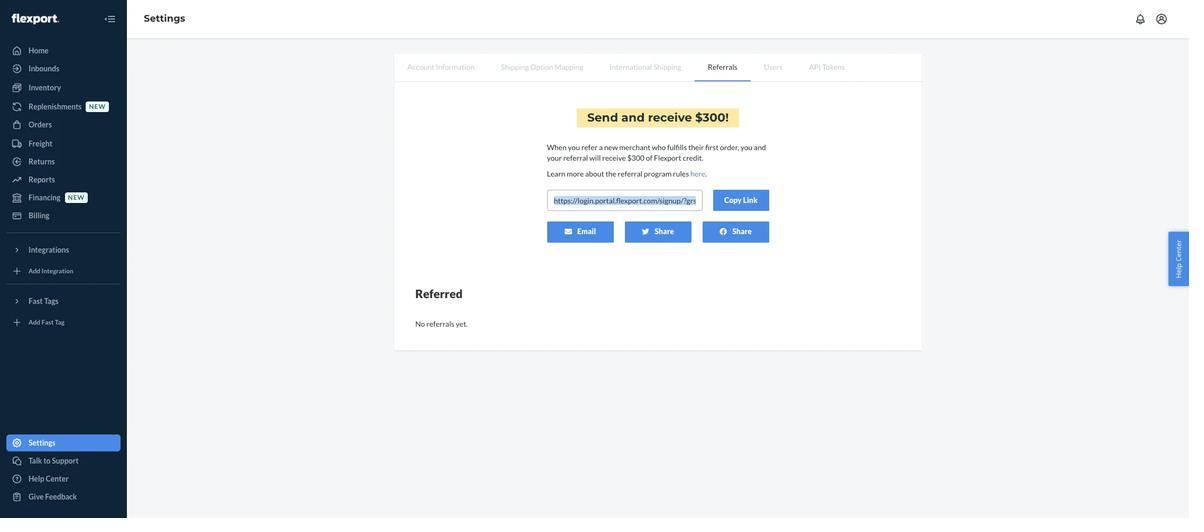 Task type: locate. For each thing, give the bounding box(es) containing it.
shipping option mapping
[[501, 62, 583, 71]]

0 horizontal spatial receive
[[602, 153, 626, 162]]

settings
[[144, 13, 185, 24], [29, 438, 56, 447]]

order,
[[720, 143, 739, 152]]

twitter image
[[642, 228, 650, 235]]

2 share from the left
[[733, 227, 752, 236]]

1 horizontal spatial shipping
[[654, 62, 682, 71]]

center inside button
[[1174, 240, 1184, 262]]

program
[[644, 169, 672, 178]]

add integration link
[[6, 263, 121, 280]]

referral inside when you refer a new merchant who fulfills their first order, you and your referral will receive
[[563, 153, 588, 162]]

0 horizontal spatial new
[[68, 194, 85, 202]]

referral right the
[[618, 169, 643, 178]]

0 horizontal spatial share link
[[625, 222, 691, 243]]

1 horizontal spatial new
[[89, 103, 106, 111]]

1 vertical spatial add
[[29, 319, 40, 327]]

0 vertical spatial settings link
[[144, 13, 185, 24]]

0 vertical spatial help
[[1174, 263, 1184, 278]]

replenishments
[[29, 102, 82, 111]]

1 vertical spatial receive
[[602, 153, 626, 162]]

0 vertical spatial $300
[[696, 111, 726, 125]]

and
[[622, 111, 645, 125], [754, 143, 766, 152]]

new up orders link
[[89, 103, 106, 111]]

settings link
[[144, 13, 185, 24], [6, 435, 121, 452]]

0 horizontal spatial settings link
[[6, 435, 121, 452]]

help center link
[[6, 471, 121, 488]]

international shipping
[[610, 62, 682, 71]]

facebook image
[[720, 228, 727, 235]]

talk
[[29, 456, 42, 465]]

rules
[[673, 169, 689, 178]]

copy link
[[725, 196, 758, 205]]

1 horizontal spatial settings
[[144, 13, 185, 24]]

email link
[[547, 222, 614, 243]]

fast left tag on the left bottom of the page
[[42, 319, 54, 327]]

add for add fast tag
[[29, 319, 40, 327]]

information
[[436, 62, 475, 71]]

fast left the tags on the left
[[29, 297, 43, 306]]

shipping right international on the right top
[[654, 62, 682, 71]]

users tab
[[751, 54, 796, 80]]

2 vertical spatial new
[[68, 194, 85, 202]]

1 vertical spatial help
[[29, 474, 44, 483]]

and inside when you refer a new merchant who fulfills their first order, you and your referral will receive
[[754, 143, 766, 152]]

you left the "refer"
[[568, 143, 580, 152]]

new
[[89, 103, 106, 111], [604, 143, 618, 152], [68, 194, 85, 202]]

1 horizontal spatial receive
[[648, 111, 692, 125]]

receive up the
[[602, 153, 626, 162]]

0 vertical spatial referral
[[563, 153, 588, 162]]

referral
[[563, 153, 588, 162], [618, 169, 643, 178]]

1 vertical spatial and
[[754, 143, 766, 152]]

1 share link from the left
[[625, 222, 691, 243]]

api
[[809, 62, 821, 71]]

financing
[[29, 193, 61, 202]]

$300 down "merchant"
[[627, 153, 645, 162]]

and right order,
[[754, 143, 766, 152]]

0 horizontal spatial $300
[[627, 153, 645, 162]]

1 vertical spatial settings link
[[6, 435, 121, 452]]

1 vertical spatial referral
[[618, 169, 643, 178]]

the
[[606, 169, 617, 178]]

their
[[689, 143, 704, 152]]

None text field
[[547, 190, 703, 211]]

referral up more on the top of page
[[563, 153, 588, 162]]

0 vertical spatial help center
[[1174, 240, 1184, 278]]

help center inside button
[[1174, 240, 1184, 278]]

add left integration
[[29, 267, 40, 275]]

0 vertical spatial and
[[622, 111, 645, 125]]

$300
[[696, 111, 726, 125], [627, 153, 645, 162]]

fulfills
[[667, 143, 687, 152]]

0 horizontal spatial help center
[[29, 474, 69, 483]]

referred
[[415, 287, 463, 301]]

0 horizontal spatial settings
[[29, 438, 56, 447]]

0 vertical spatial center
[[1174, 240, 1184, 262]]

share right "facebook" icon
[[733, 227, 752, 236]]

billing link
[[6, 207, 121, 224]]

0 horizontal spatial referral
[[563, 153, 588, 162]]

add
[[29, 267, 40, 275], [29, 319, 40, 327]]

0 horizontal spatial shipping
[[501, 62, 529, 71]]

freight link
[[6, 135, 121, 152]]

1 horizontal spatial and
[[754, 143, 766, 152]]

1 you from the left
[[568, 143, 580, 152]]

help center
[[1174, 240, 1184, 278], [29, 474, 69, 483]]

0 horizontal spatial share
[[655, 227, 674, 236]]

new right a
[[604, 143, 618, 152]]

give
[[29, 492, 44, 501]]

1 horizontal spatial settings link
[[144, 13, 185, 24]]

add for add integration
[[29, 267, 40, 275]]

0 vertical spatial add
[[29, 267, 40, 275]]

0 vertical spatial fast
[[29, 297, 43, 306]]

1 horizontal spatial share
[[733, 227, 752, 236]]

0 horizontal spatial you
[[568, 143, 580, 152]]

close navigation image
[[104, 13, 116, 25]]

1 horizontal spatial help
[[1174, 263, 1184, 278]]

api tokens
[[809, 62, 845, 71]]

add integration
[[29, 267, 73, 275]]

1 vertical spatial new
[[604, 143, 618, 152]]

new down reports link
[[68, 194, 85, 202]]

!
[[726, 111, 729, 125]]

2 horizontal spatial new
[[604, 143, 618, 152]]

integrations button
[[6, 242, 121, 259]]

fast tags button
[[6, 293, 121, 310]]

fast
[[29, 297, 43, 306], [42, 319, 54, 327]]

talk to support
[[29, 456, 79, 465]]

share for "facebook" icon
[[733, 227, 752, 236]]

inventory
[[29, 83, 61, 92]]

1 horizontal spatial share link
[[703, 222, 769, 243]]

new for replenishments
[[89, 103, 106, 111]]

2 add from the top
[[29, 319, 40, 327]]

2 shipping from the left
[[654, 62, 682, 71]]

1 share from the left
[[655, 227, 674, 236]]

open account menu image
[[1156, 13, 1168, 25]]

receive
[[648, 111, 692, 125], [602, 153, 626, 162]]

international
[[610, 62, 652, 71]]

1 add from the top
[[29, 267, 40, 275]]

$300 up first
[[696, 111, 726, 125]]

1 horizontal spatial you
[[741, 143, 753, 152]]

0 horizontal spatial center
[[46, 474, 69, 483]]

about
[[585, 169, 604, 178]]

0 vertical spatial receive
[[648, 111, 692, 125]]

1 vertical spatial help center
[[29, 474, 69, 483]]

inbounds link
[[6, 60, 121, 77]]

2 share link from the left
[[703, 222, 769, 243]]

share
[[655, 227, 674, 236], [733, 227, 752, 236]]

1 horizontal spatial center
[[1174, 240, 1184, 262]]

share right twitter icon on the top of the page
[[655, 227, 674, 236]]

help
[[1174, 263, 1184, 278], [29, 474, 44, 483]]

who
[[652, 143, 666, 152]]

1 horizontal spatial help center
[[1174, 240, 1184, 278]]

more
[[567, 169, 584, 178]]

0 vertical spatial settings
[[144, 13, 185, 24]]

shipping left option
[[501, 62, 529, 71]]

merchant
[[619, 143, 651, 152]]

you
[[568, 143, 580, 152], [741, 143, 753, 152]]

help center button
[[1169, 232, 1189, 286]]

and up "merchant"
[[622, 111, 645, 125]]

0 vertical spatial new
[[89, 103, 106, 111]]

you right order,
[[741, 143, 753, 152]]

add down the 'fast tags'
[[29, 319, 40, 327]]

center
[[1174, 240, 1184, 262], [46, 474, 69, 483]]

new inside when you refer a new merchant who fulfills their first order, you and your referral will receive
[[604, 143, 618, 152]]

receive up fulfills on the top right of the page
[[648, 111, 692, 125]]

tab list
[[394, 54, 922, 82]]



Task type: vqa. For each thing, say whether or not it's contained in the screenshot.
yet.
yes



Task type: describe. For each thing, give the bounding box(es) containing it.
.
[[706, 169, 707, 178]]

1 vertical spatial fast
[[42, 319, 54, 327]]

0 horizontal spatial and
[[622, 111, 645, 125]]

returns
[[29, 157, 55, 166]]

learn
[[547, 169, 566, 178]]

mapping
[[555, 62, 583, 71]]

open notifications image
[[1134, 13, 1147, 25]]

account
[[407, 62, 435, 71]]

billing
[[29, 211, 49, 220]]

flexport
[[654, 153, 682, 162]]

copy
[[725, 196, 742, 205]]

tokens
[[823, 62, 845, 71]]

add fast tag link
[[6, 314, 121, 331]]

integrations
[[29, 245, 69, 254]]

feedback
[[45, 492, 77, 501]]

will
[[590, 153, 601, 162]]

send
[[587, 111, 618, 125]]

orders
[[29, 120, 52, 129]]

referrals
[[708, 62, 738, 71]]

0 horizontal spatial help
[[29, 474, 44, 483]]

shipping option mapping tab
[[488, 54, 597, 80]]

email
[[577, 227, 596, 236]]

copy link button
[[713, 190, 769, 211]]

yet.
[[456, 320, 468, 329]]

refer
[[582, 143, 598, 152]]

reports link
[[6, 171, 121, 188]]

a
[[599, 143, 603, 152]]

no
[[415, 320, 425, 329]]

option
[[530, 62, 553, 71]]

returns link
[[6, 153, 121, 170]]

reports
[[29, 175, 55, 184]]

first
[[706, 143, 719, 152]]

1 horizontal spatial $300
[[696, 111, 726, 125]]

account information tab
[[394, 54, 488, 80]]

referrals
[[427, 320, 454, 329]]

account information
[[407, 62, 475, 71]]

credit.
[[683, 153, 704, 162]]

here
[[691, 169, 706, 178]]

new for financing
[[68, 194, 85, 202]]

help inside button
[[1174, 263, 1184, 278]]

home
[[29, 46, 49, 55]]

no referrals yet.
[[415, 320, 468, 329]]

when you refer a new merchant who fulfills their first order, you and your referral will receive
[[547, 143, 766, 162]]

give feedback
[[29, 492, 77, 501]]

inventory link
[[6, 79, 121, 96]]

learn more about the referral program rules here .
[[547, 169, 707, 178]]

send and receive $300 !
[[587, 111, 729, 125]]

freight
[[29, 139, 52, 148]]

talk to support button
[[6, 453, 121, 470]]

give feedback button
[[6, 489, 121, 506]]

when
[[547, 143, 567, 152]]

home link
[[6, 42, 121, 59]]

fast tags
[[29, 297, 59, 306]]

1 horizontal spatial referral
[[618, 169, 643, 178]]

add fast tag
[[29, 319, 64, 327]]

1 vertical spatial $300
[[627, 153, 645, 162]]

2 you from the left
[[741, 143, 753, 152]]

tab list containing account information
[[394, 54, 922, 82]]

of
[[646, 153, 653, 162]]

referrals tab
[[695, 54, 751, 81]]

your
[[547, 153, 562, 162]]

inbounds
[[29, 64, 59, 73]]

orders link
[[6, 116, 121, 133]]

tags
[[44, 297, 59, 306]]

flexport logo image
[[12, 14, 59, 24]]

fast inside dropdown button
[[29, 297, 43, 306]]

1 vertical spatial center
[[46, 474, 69, 483]]

users
[[764, 62, 783, 71]]

link
[[743, 196, 758, 205]]

receive inside when you refer a new merchant who fulfills their first order, you and your referral will receive
[[602, 153, 626, 162]]

support
[[52, 456, 79, 465]]

tag
[[55, 319, 64, 327]]

envelope image
[[565, 228, 572, 235]]

1 vertical spatial settings
[[29, 438, 56, 447]]

share for twitter icon on the top of the page
[[655, 227, 674, 236]]

to
[[43, 456, 51, 465]]

1 shipping from the left
[[501, 62, 529, 71]]

api tokens tab
[[796, 54, 858, 80]]

international shipping tab
[[597, 54, 695, 80]]

$300 of flexport credit.
[[627, 153, 704, 162]]

here link
[[691, 169, 706, 178]]

integration
[[42, 267, 73, 275]]



